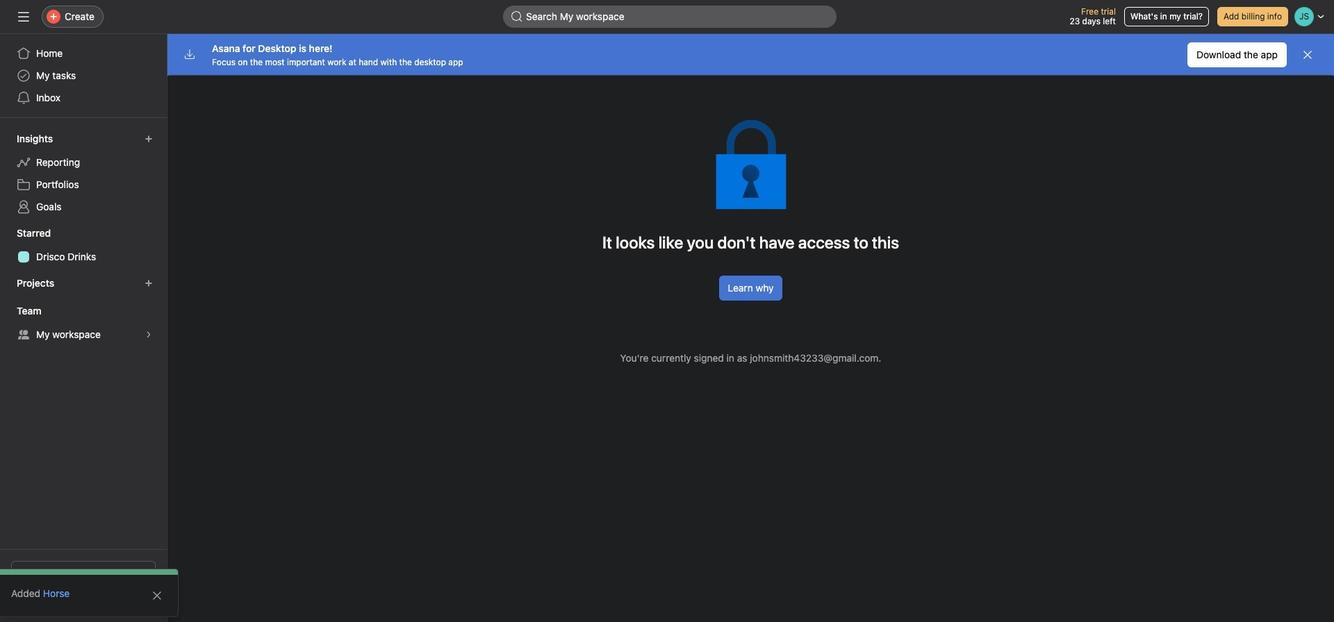 Task type: locate. For each thing, give the bounding box(es) containing it.
isinverse image
[[512, 11, 523, 22]]

global element
[[0, 34, 167, 117]]

list box
[[503, 6, 837, 28]]

close image
[[152, 591, 163, 602]]

new project or portfolio image
[[145, 279, 153, 288]]

dismiss image
[[1303, 49, 1314, 60]]

see details, my workspace image
[[145, 331, 153, 339]]



Task type: vqa. For each thing, say whether or not it's contained in the screenshot.
'board' icon
no



Task type: describe. For each thing, give the bounding box(es) containing it.
insights element
[[0, 127, 167, 221]]

new insights image
[[145, 135, 153, 143]]

starred element
[[0, 221, 167, 271]]

teams element
[[0, 299, 167, 349]]

hide sidebar image
[[18, 11, 29, 22]]



